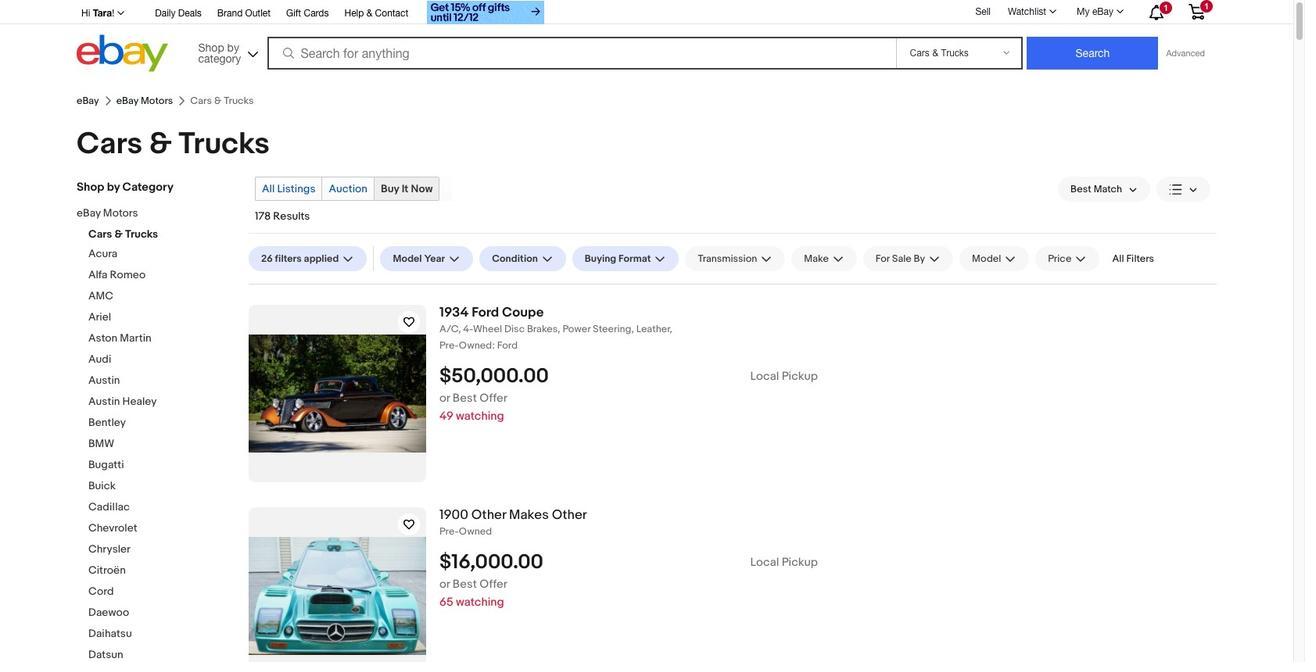Task type: vqa. For each thing, say whether or not it's contained in the screenshot.
the Buick link
yes



Task type: describe. For each thing, give the bounding box(es) containing it.
0 vertical spatial ford
[[472, 305, 499, 321]]

match
[[1094, 183, 1122, 196]]

all listings link
[[256, 178, 322, 200]]

1934 ford coupe a/c, 4-wheel disc brakes, power steering, leather, pre-owned : ford
[[440, 305, 672, 352]]

all filters button
[[1106, 246, 1161, 271]]

price button
[[1036, 246, 1100, 271]]

motors for ebay motors cars & trucks acura alfa romeo amc ariel aston martin audi austin austin healey bentley bmw bugatti buick cadillac chevrolet chrysler citroën cord daewoo daihatsu datsun
[[103, 206, 138, 220]]

chevrolet link
[[88, 522, 237, 537]]

model year button
[[380, 246, 473, 271]]

shop by category
[[198, 41, 241, 65]]

ebay link
[[77, 95, 99, 107]]

1900 other makes other image
[[249, 537, 426, 656]]

by
[[914, 253, 925, 265]]

coupe
[[502, 305, 544, 321]]

condition button
[[480, 246, 566, 271]]

0 vertical spatial ebay motors link
[[116, 95, 173, 107]]

offer for $16,000.00
[[480, 577, 508, 592]]

shop by category button
[[191, 35, 262, 68]]

outlet
[[245, 8, 271, 19]]

bugatti link
[[88, 458, 237, 473]]

pickup for $16,000.00
[[782, 555, 818, 570]]

brand outlet link
[[217, 5, 271, 23]]

chevrolet
[[88, 522, 137, 535]]

1 horizontal spatial trucks
[[179, 126, 270, 163]]

citroën
[[88, 564, 126, 577]]

year
[[424, 253, 445, 265]]

Search for anything text field
[[269, 38, 894, 68]]

gift
[[286, 8, 301, 19]]

cars inside ebay motors cars & trucks acura alfa romeo amc ariel aston martin audi austin austin healey bentley bmw bugatti buick cadillac chevrolet chrysler citroën cord daewoo daihatsu datsun
[[88, 228, 112, 241]]

sell
[[976, 6, 991, 17]]

watching for $50,000.00
[[456, 409, 504, 424]]

watchlist
[[1008, 6, 1047, 17]]

1 link
[[1179, 0, 1215, 23]]

amc link
[[88, 289, 237, 304]]

chrysler link
[[88, 543, 237, 558]]

chrysler
[[88, 543, 131, 556]]

ebay inside account navigation
[[1092, 6, 1114, 17]]

filters
[[275, 253, 302, 265]]

get an extra 15% off image
[[427, 1, 545, 24]]

model button
[[960, 246, 1029, 271]]

1 for 1 link
[[1204, 2, 1209, 11]]

model year
[[393, 253, 445, 265]]

makes
[[509, 508, 549, 523]]

my ebay
[[1077, 6, 1114, 17]]

26
[[261, 253, 273, 265]]

hi
[[81, 8, 90, 19]]

daihatsu link
[[88, 627, 237, 642]]

daewoo
[[88, 606, 129, 619]]

daily deals link
[[155, 5, 202, 23]]

tara
[[93, 7, 112, 19]]

aston
[[88, 332, 117, 345]]

trucks inside ebay motors cars & trucks acura alfa romeo amc ariel aston martin audi austin austin healey bentley bmw bugatti buick cadillac chevrolet chrysler citroën cord daewoo daihatsu datsun
[[125, 228, 158, 241]]

citroën link
[[88, 564, 237, 579]]

now
[[411, 182, 433, 196]]

local for $16,000.00
[[751, 555, 779, 570]]

bugatti
[[88, 458, 124, 472]]

for sale by
[[876, 253, 925, 265]]

for sale by button
[[863, 246, 953, 271]]

ebay for ebay motors cars & trucks acura alfa romeo amc ariel aston martin audi austin austin healey bentley bmw bugatti buick cadillac chevrolet chrysler citroën cord daewoo daihatsu datsun
[[77, 206, 101, 220]]

auction link
[[323, 178, 374, 200]]

steering,
[[593, 323, 634, 335]]

view: list view image
[[1169, 181, 1198, 197]]

bentley
[[88, 416, 126, 429]]

local pickup or best offer 65 watching
[[440, 555, 818, 610]]

all listings
[[262, 182, 316, 196]]

buying
[[585, 253, 616, 265]]

cards
[[304, 8, 329, 19]]

datsun
[[88, 648, 123, 662]]

motors for ebay motors
[[141, 95, 173, 107]]

by for category
[[107, 180, 120, 195]]

$50,000.00
[[440, 364, 549, 389]]

2 other from the left
[[552, 508, 587, 523]]

transmission
[[698, 253, 757, 265]]

or for $16,000.00
[[440, 577, 450, 592]]

model for model
[[972, 253, 1001, 265]]

1 vertical spatial ebay motors link
[[77, 206, 225, 221]]

condition
[[492, 253, 538, 265]]

& for trucks
[[149, 126, 172, 163]]

1934 ford coupe image
[[249, 335, 426, 453]]

help
[[345, 8, 364, 19]]

amc
[[88, 289, 113, 303]]

daily deals
[[155, 8, 202, 19]]

by for category
[[227, 41, 239, 54]]

gift cards link
[[286, 5, 329, 23]]

hi tara !
[[81, 7, 114, 19]]

ebay for ebay motors
[[116, 95, 138, 107]]

pre- inside 1934 ford coupe a/c, 4-wheel disc brakes, power steering, leather, pre-owned : ford
[[440, 339, 459, 352]]

none text field containing pre-owned
[[440, 339, 1217, 353]]

shop by category
[[77, 180, 174, 195]]

best for $50,000.00
[[453, 391, 477, 406]]

sale
[[892, 253, 912, 265]]

alfa
[[88, 268, 107, 282]]

aston martin link
[[88, 332, 237, 346]]

A/C, 4-Wheel Disc Brakes, Power Steering, Leather, text field
[[440, 323, 1217, 336]]

buy it now
[[381, 182, 433, 196]]

filters
[[1127, 253, 1154, 265]]

or for $50,000.00
[[440, 391, 450, 406]]

wheel
[[473, 323, 502, 335]]

shop for shop by category
[[198, 41, 224, 54]]

model for model year
[[393, 253, 422, 265]]

buying format
[[585, 253, 651, 265]]

best for $16,000.00
[[453, 577, 477, 592]]

deals
[[178, 8, 202, 19]]



Task type: locate. For each thing, give the bounding box(es) containing it.
a/c,
[[440, 323, 461, 335]]

1 pre- from the top
[[440, 339, 459, 352]]

ariel link
[[88, 310, 237, 325]]

& up acura
[[115, 228, 123, 241]]

2 vertical spatial best
[[453, 577, 477, 592]]

austin up bentley
[[88, 395, 120, 408]]

0 vertical spatial owned
[[459, 339, 492, 352]]

all
[[262, 182, 275, 196], [1112, 253, 1124, 265]]

4-
[[463, 323, 473, 335]]

watching right 49
[[456, 409, 504, 424]]

shop inside shop by category
[[198, 41, 224, 54]]

results
[[273, 210, 310, 223]]

buick
[[88, 479, 116, 493]]

best inside dropdown button
[[1071, 183, 1092, 196]]

ford
[[472, 305, 499, 321], [497, 339, 518, 352]]

ebay motors
[[116, 95, 173, 107]]

local
[[751, 369, 779, 384], [751, 555, 779, 570]]

2 horizontal spatial &
[[367, 8, 373, 19]]

martin
[[120, 332, 152, 345]]

None text field
[[440, 339, 1217, 353]]

1 horizontal spatial shop
[[198, 41, 224, 54]]

& right help
[[367, 8, 373, 19]]

pre- down a/c,
[[440, 339, 459, 352]]

make button
[[792, 246, 857, 271]]

bentley link
[[88, 416, 237, 431]]

acura link
[[88, 247, 237, 262]]

1 other from the left
[[471, 508, 506, 523]]

shop by category banner
[[73, 0, 1217, 76]]

leather,
[[636, 323, 672, 335]]

all for all filters
[[1112, 253, 1124, 265]]

ebay motors link up cars & trucks
[[116, 95, 173, 107]]

austin
[[88, 374, 120, 387], [88, 395, 120, 408]]

0 horizontal spatial other
[[471, 508, 506, 523]]

all left filters
[[1112, 253, 1124, 265]]

by left category on the left
[[107, 180, 120, 195]]

None submit
[[1027, 37, 1159, 70]]

0 vertical spatial all
[[262, 182, 275, 196]]

watching for $16,000.00
[[456, 595, 504, 610]]

model right by
[[972, 253, 1001, 265]]

49
[[440, 409, 453, 424]]

1 horizontal spatial 1
[[1204, 2, 1209, 11]]

my
[[1077, 6, 1090, 17]]

motors down shop by category
[[103, 206, 138, 220]]

category
[[198, 52, 241, 65]]

other right 1900
[[471, 508, 506, 523]]

ebay up acura
[[77, 206, 101, 220]]

brand outlet
[[217, 8, 271, 19]]

or up 49
[[440, 391, 450, 406]]

2 austin from the top
[[88, 395, 120, 408]]

& up category on the left
[[149, 126, 172, 163]]

cord
[[88, 585, 114, 598]]

cars
[[77, 126, 142, 163], [88, 228, 112, 241]]

1 vertical spatial offer
[[480, 577, 508, 592]]

all up 178
[[262, 182, 275, 196]]

shop left category on the left
[[77, 180, 104, 195]]

or up the 65
[[440, 577, 450, 592]]

0 horizontal spatial shop
[[77, 180, 104, 195]]

listings
[[277, 182, 316, 196]]

austin link
[[88, 374, 237, 389]]

offer down '$16,000.00'
[[480, 577, 508, 592]]

1 pickup from the top
[[782, 369, 818, 384]]

best up the 65
[[453, 577, 477, 592]]

watching inside local pickup or best offer 49 watching
[[456, 409, 504, 424]]

1 horizontal spatial &
[[149, 126, 172, 163]]

!
[[112, 8, 114, 19]]

1 offer from the top
[[480, 391, 508, 406]]

1 horizontal spatial other
[[552, 508, 587, 523]]

pre- down 1900
[[440, 525, 459, 538]]

pickup inside local pickup or best offer 49 watching
[[782, 369, 818, 384]]

1 vertical spatial best
[[453, 391, 477, 406]]

2 offer from the top
[[480, 577, 508, 592]]

0 vertical spatial pickup
[[782, 369, 818, 384]]

ebay for ebay
[[77, 95, 99, 107]]

0 horizontal spatial model
[[393, 253, 422, 265]]

0 horizontal spatial trucks
[[125, 228, 158, 241]]

&
[[367, 8, 373, 19], [149, 126, 172, 163], [115, 228, 123, 241]]

1 model from the left
[[393, 253, 422, 265]]

buying format button
[[572, 246, 679, 271]]

offer inside local pickup or best offer 65 watching
[[480, 577, 508, 592]]

category
[[122, 180, 174, 195]]

other right makes
[[552, 508, 587, 523]]

0 horizontal spatial all
[[262, 182, 275, 196]]

0 vertical spatial or
[[440, 391, 450, 406]]

account navigation
[[73, 0, 1217, 27]]

1 vertical spatial or
[[440, 577, 450, 592]]

1 vertical spatial austin
[[88, 395, 120, 408]]

0 vertical spatial shop
[[198, 41, 224, 54]]

26 filters applied button
[[249, 246, 367, 271]]

owned down 1900
[[459, 525, 492, 538]]

1 button
[[1136, 1, 1176, 23]]

1 local from the top
[[751, 369, 779, 384]]

2 owned from the top
[[459, 525, 492, 538]]

0 vertical spatial watching
[[456, 409, 504, 424]]

cord link
[[88, 585, 237, 600]]

0 vertical spatial austin
[[88, 374, 120, 387]]

owned
[[459, 339, 492, 352], [459, 525, 492, 538]]

0 vertical spatial pre-
[[440, 339, 459, 352]]

ariel
[[88, 310, 111, 324]]

motors up cars & trucks
[[141, 95, 173, 107]]

ford right the : in the left bottom of the page
[[497, 339, 518, 352]]

by
[[227, 41, 239, 54], [107, 180, 120, 195]]

0 vertical spatial offer
[[480, 391, 508, 406]]

austin healey link
[[88, 395, 237, 410]]

cars & trucks
[[77, 126, 270, 163]]

1 owned from the top
[[459, 339, 492, 352]]

1 austin from the top
[[88, 374, 120, 387]]

all filters
[[1112, 253, 1154, 265]]

cars up shop by category
[[77, 126, 142, 163]]

local pickup or best offer 49 watching
[[440, 369, 818, 424]]

:
[[492, 339, 495, 352]]

austin down audi
[[88, 374, 120, 387]]

0 vertical spatial cars
[[77, 126, 142, 163]]

alfa romeo link
[[88, 268, 237, 283]]

or inside local pickup or best offer 49 watching
[[440, 391, 450, 406]]

1 vertical spatial watching
[[456, 595, 504, 610]]

ebay right my
[[1092, 6, 1114, 17]]

acura
[[88, 247, 117, 260]]

owned down 4-
[[459, 339, 492, 352]]

2 pickup from the top
[[782, 555, 818, 570]]

pickup down a/c, 4-wheel disc brakes, power steering, leather, text box
[[782, 369, 818, 384]]

& for contact
[[367, 8, 373, 19]]

offer inside local pickup or best offer 49 watching
[[480, 391, 508, 406]]

owned inside the 1900 other makes other pre-owned
[[459, 525, 492, 538]]

1 for 1 dropdown button
[[1164, 3, 1168, 13]]

2 pre- from the top
[[440, 525, 459, 538]]

0 vertical spatial trucks
[[179, 126, 270, 163]]

1 vertical spatial pickup
[[782, 555, 818, 570]]

pickup inside local pickup or best offer 65 watching
[[782, 555, 818, 570]]

1 vertical spatial shop
[[77, 180, 104, 195]]

all inside button
[[1112, 253, 1124, 265]]

1 watching from the top
[[456, 409, 504, 424]]

shop for shop by category
[[77, 180, 104, 195]]

1 vertical spatial all
[[1112, 253, 1124, 265]]

applied
[[304, 253, 339, 265]]

ebay right the ebay "link"
[[116, 95, 138, 107]]

1900 other makes other pre-owned
[[440, 508, 587, 538]]

brand
[[217, 8, 243, 19]]

cars up acura
[[88, 228, 112, 241]]

1 vertical spatial &
[[149, 126, 172, 163]]

ford up wheel
[[472, 305, 499, 321]]

other
[[471, 508, 506, 523], [552, 508, 587, 523]]

0 horizontal spatial motors
[[103, 206, 138, 220]]

1 vertical spatial motors
[[103, 206, 138, 220]]

1934
[[440, 305, 469, 321]]

best left match
[[1071, 183, 1092, 196]]

Pre-Owned text field
[[440, 525, 1217, 539]]

model inside model dropdown button
[[972, 253, 1001, 265]]

pre-
[[440, 339, 459, 352], [440, 525, 459, 538]]

local inside local pickup or best offer 65 watching
[[751, 555, 779, 570]]

pickup for $50,000.00
[[782, 369, 818, 384]]

1 vertical spatial owned
[[459, 525, 492, 538]]

local inside local pickup or best offer 49 watching
[[751, 369, 779, 384]]

1 vertical spatial pre-
[[440, 525, 459, 538]]

1 vertical spatial by
[[107, 180, 120, 195]]

shop down the 'brand'
[[198, 41, 224, 54]]

1934 ford coupe link
[[440, 305, 1217, 321]]

by inside shop by category
[[227, 41, 239, 54]]

1 horizontal spatial by
[[227, 41, 239, 54]]

2 watching from the top
[[456, 595, 504, 610]]

best up 49
[[453, 391, 477, 406]]

0 horizontal spatial by
[[107, 180, 120, 195]]

ebay motors cars & trucks acura alfa romeo amc ariel aston martin audi austin austin healey bentley bmw bugatti buick cadillac chevrolet chrysler citroën cord daewoo daihatsu datsun
[[77, 206, 158, 662]]

1900 other makes other link
[[440, 508, 1217, 524]]

auction
[[329, 182, 368, 196]]

power
[[563, 323, 591, 335]]

65
[[440, 595, 453, 610]]

0 horizontal spatial &
[[115, 228, 123, 241]]

offer down $50,000.00
[[480, 391, 508, 406]]

2 or from the top
[[440, 577, 450, 592]]

0 vertical spatial best
[[1071, 183, 1092, 196]]

by down the 'brand'
[[227, 41, 239, 54]]

1 vertical spatial trucks
[[125, 228, 158, 241]]

transmission button
[[685, 246, 785, 271]]

pickup down pre-owned text box
[[782, 555, 818, 570]]

2 model from the left
[[972, 253, 1001, 265]]

best inside local pickup or best offer 65 watching
[[453, 577, 477, 592]]

1 or from the top
[[440, 391, 450, 406]]

1 vertical spatial local
[[751, 555, 779, 570]]

1900
[[440, 508, 468, 523]]

motors inside ebay motors cars & trucks acura alfa romeo amc ariel aston martin audi austin austin healey bentley bmw bugatti buick cadillac chevrolet chrysler citroën cord daewoo daihatsu datsun
[[103, 206, 138, 220]]

2 vertical spatial &
[[115, 228, 123, 241]]

ebay inside ebay motors cars & trucks acura alfa romeo amc ariel aston martin audi austin austin healey bentley bmw bugatti buick cadillac chevrolet chrysler citroën cord daewoo daihatsu datsun
[[77, 206, 101, 220]]

ebay motors link
[[116, 95, 173, 107], [77, 206, 225, 221]]

1 horizontal spatial all
[[1112, 253, 1124, 265]]

0 vertical spatial local
[[751, 369, 779, 384]]

1 horizontal spatial model
[[972, 253, 1001, 265]]

& inside ebay motors cars & trucks acura alfa romeo amc ariel aston martin audi austin austin healey bentley bmw bugatti buick cadillac chevrolet chrysler citroën cord daewoo daihatsu datsun
[[115, 228, 123, 241]]

1 right 1 dropdown button
[[1204, 2, 1209, 11]]

model left year
[[393, 253, 422, 265]]

bmw
[[88, 437, 114, 450]]

none submit inside shop by category banner
[[1027, 37, 1159, 70]]

1 inside dropdown button
[[1164, 3, 1168, 13]]

0 vertical spatial by
[[227, 41, 239, 54]]

2 local from the top
[[751, 555, 779, 570]]

best match
[[1071, 183, 1122, 196]]

1 vertical spatial ford
[[497, 339, 518, 352]]

0 horizontal spatial 1
[[1164, 3, 1168, 13]]

0 vertical spatial motors
[[141, 95, 173, 107]]

owned inside 1934 ford coupe a/c, 4-wheel disc brakes, power steering, leather, pre-owned : ford
[[459, 339, 492, 352]]

sell link
[[969, 6, 998, 17]]

local for $50,000.00
[[751, 369, 779, 384]]

watching inside local pickup or best offer 65 watching
[[456, 595, 504, 610]]

& inside the 'help & contact' "link"
[[367, 8, 373, 19]]

ebay motors link down category on the left
[[77, 206, 225, 221]]

healey
[[122, 395, 157, 408]]

model inside model year dropdown button
[[393, 253, 422, 265]]

1 left 1 link
[[1164, 3, 1168, 13]]

advanced
[[1166, 48, 1205, 58]]

it
[[402, 182, 409, 196]]

offer for $50,000.00
[[480, 391, 508, 406]]

1
[[1204, 2, 1209, 11], [1164, 3, 1168, 13]]

daewoo link
[[88, 606, 237, 621]]

watching
[[456, 409, 504, 424], [456, 595, 504, 610]]

my ebay link
[[1068, 2, 1131, 21]]

or
[[440, 391, 450, 406], [440, 577, 450, 592]]

watchlist link
[[999, 2, 1064, 21]]

ebay left ebay motors
[[77, 95, 99, 107]]

0 vertical spatial &
[[367, 8, 373, 19]]

datsun link
[[88, 648, 237, 662]]

ebay
[[1092, 6, 1114, 17], [77, 95, 99, 107], [116, 95, 138, 107], [77, 206, 101, 220]]

audi link
[[88, 353, 237, 368]]

disc
[[504, 323, 525, 335]]

buy it now link
[[375, 178, 439, 200]]

1 horizontal spatial motors
[[141, 95, 173, 107]]

watching right the 65
[[456, 595, 504, 610]]

1 vertical spatial cars
[[88, 228, 112, 241]]

or inside local pickup or best offer 65 watching
[[440, 577, 450, 592]]

for
[[876, 253, 890, 265]]

best inside local pickup or best offer 49 watching
[[453, 391, 477, 406]]

178
[[255, 210, 271, 223]]

all for all listings
[[262, 182, 275, 196]]

pre- inside the 1900 other makes other pre-owned
[[440, 525, 459, 538]]

format
[[619, 253, 651, 265]]



